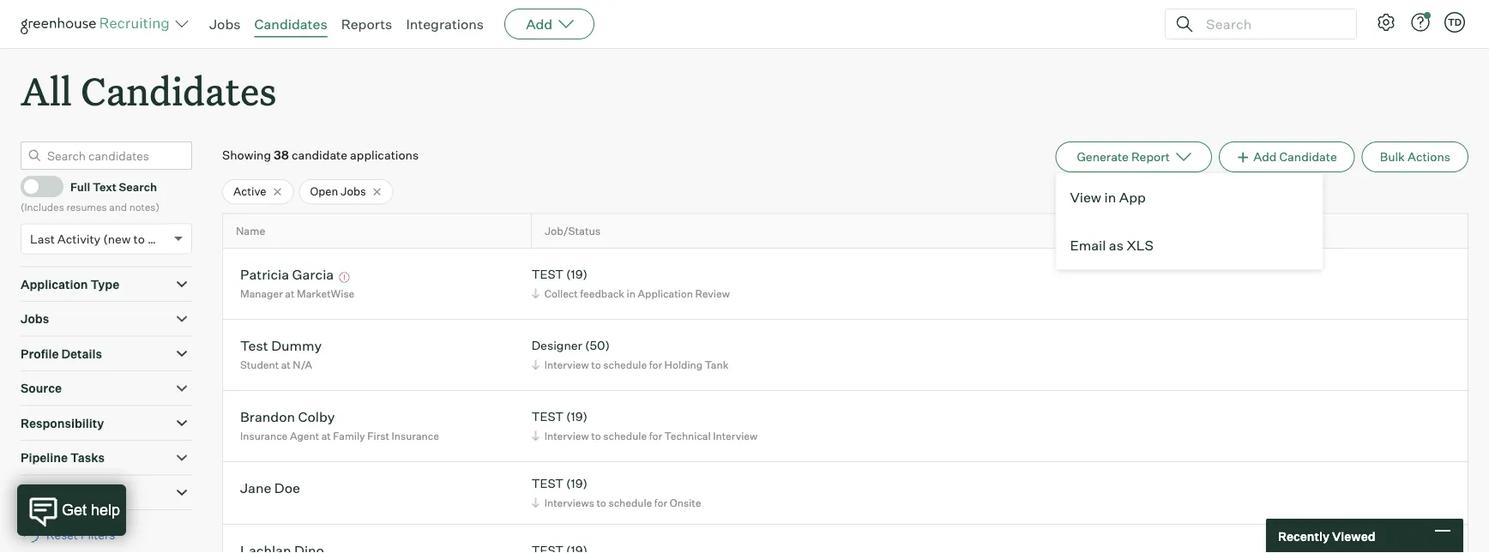 Task type: locate. For each thing, give the bounding box(es) containing it.
in right feedback
[[627, 287, 636, 300]]

for inside the test (19) interviews to schedule for onsite
[[654, 496, 668, 509]]

2 vertical spatial schedule
[[609, 496, 652, 509]]

2 vertical spatial for
[[654, 496, 668, 509]]

in
[[1104, 189, 1116, 206], [627, 287, 636, 300]]

td
[[1448, 16, 1462, 28]]

add for add candidate
[[1253, 149, 1277, 164]]

dummy
[[271, 337, 322, 354]]

2 (19) from the top
[[566, 409, 587, 424]]

(new
[[103, 231, 131, 246]]

jobs
[[209, 15, 241, 33], [341, 185, 366, 198], [21, 312, 49, 327]]

schedule left onsite
[[609, 496, 652, 509]]

for left onsite
[[654, 496, 668, 509]]

0 vertical spatial schedule
[[603, 358, 647, 371]]

test inside the test (19) interviews to schedule for onsite
[[532, 476, 564, 491]]

at inside brandon colby insurance agent at family first insurance
[[321, 429, 331, 442]]

interview up interviews
[[544, 429, 589, 442]]

interview to schedule for technical interview link
[[529, 428, 762, 444]]

0 vertical spatial add
[[526, 15, 553, 33]]

2 horizontal spatial jobs
[[341, 185, 366, 198]]

(50)
[[585, 338, 610, 353]]

active
[[233, 185, 266, 198]]

generate report menu
[[1055, 173, 1323, 270]]

schedule
[[603, 358, 647, 371], [603, 429, 647, 442], [609, 496, 652, 509]]

report
[[1131, 149, 1170, 164]]

test inside test (19) interview to schedule for technical interview
[[532, 409, 564, 424]]

application down last
[[21, 277, 88, 292]]

first
[[367, 429, 389, 442]]

1 vertical spatial schedule
[[603, 429, 647, 442]]

to inside test (19) interview to schedule for technical interview
[[591, 429, 601, 442]]

all
[[21, 65, 72, 116]]

add button
[[504, 9, 595, 39]]

0 horizontal spatial in
[[627, 287, 636, 300]]

patricia
[[240, 266, 289, 283]]

(19) up interviews
[[566, 476, 587, 491]]

jobs up the profile
[[21, 312, 49, 327]]

interview for brandon colby
[[544, 429, 589, 442]]

for left technical
[[649, 429, 662, 442]]

test up interviews
[[532, 476, 564, 491]]

0 vertical spatial test
[[532, 267, 564, 282]]

test
[[532, 267, 564, 282], [532, 409, 564, 424], [532, 476, 564, 491]]

interview right technical
[[713, 429, 758, 442]]

generate
[[1077, 149, 1129, 164]]

student
[[240, 358, 279, 371]]

0 horizontal spatial jobs
[[21, 312, 49, 327]]

add inside add candidate link
[[1253, 149, 1277, 164]]

colby
[[298, 408, 335, 425]]

view in app link
[[1056, 173, 1322, 221]]

1 horizontal spatial application
[[638, 287, 693, 300]]

1 horizontal spatial insurance
[[392, 429, 439, 442]]

3 test from the top
[[532, 476, 564, 491]]

candidates right jobs link
[[254, 15, 327, 33]]

schedule down (50)
[[603, 358, 647, 371]]

email
[[1070, 237, 1106, 254]]

at inside test dummy student at n/a
[[281, 358, 291, 371]]

add
[[526, 15, 553, 33], [1253, 149, 1277, 164]]

text
[[93, 180, 117, 193]]

bulk actions link
[[1362, 142, 1469, 173]]

holding
[[664, 358, 703, 371]]

Search candidates field
[[21, 142, 192, 170]]

checkmark image
[[28, 180, 41, 192]]

patricia garcia link
[[240, 266, 334, 285]]

brandon colby link
[[240, 408, 335, 428]]

brandon colby insurance agent at family first insurance
[[240, 408, 439, 442]]

2 vertical spatial at
[[321, 429, 331, 442]]

0 vertical spatial candidates
[[254, 15, 327, 33]]

0 vertical spatial for
[[649, 358, 662, 371]]

(19) inside test (19) collect feedback in application review
[[566, 267, 587, 282]]

for left holding
[[649, 358, 662, 371]]

1 horizontal spatial in
[[1104, 189, 1116, 206]]

0 vertical spatial at
[[285, 287, 295, 300]]

test (19) interviews to schedule for onsite
[[532, 476, 701, 509]]

last activity (new to old)
[[30, 231, 170, 246]]

candidates down jobs link
[[81, 65, 277, 116]]

interview
[[544, 358, 589, 371], [544, 429, 589, 442], [713, 429, 758, 442]]

test inside test (19) collect feedback in application review
[[532, 267, 564, 282]]

jobs left candidates link
[[209, 15, 241, 33]]

2 test from the top
[[532, 409, 564, 424]]

jobs right open
[[341, 185, 366, 198]]

pipeline tasks
[[21, 451, 105, 466]]

tank
[[705, 358, 729, 371]]

interview for test dummy
[[544, 358, 589, 371]]

to down (50)
[[591, 358, 601, 371]]

interview down designer
[[544, 358, 589, 371]]

insurance down brandon on the left bottom
[[240, 429, 288, 442]]

for inside test (19) interview to schedule for technical interview
[[649, 429, 662, 442]]

in inside 'link'
[[1104, 189, 1116, 206]]

at left n/a
[[281, 358, 291, 371]]

0 horizontal spatial insurance
[[240, 429, 288, 442]]

2 vertical spatial (19)
[[566, 476, 587, 491]]

1 vertical spatial add
[[1253, 149, 1277, 164]]

garcia
[[292, 266, 334, 283]]

td button
[[1441, 9, 1469, 36]]

(19) inside the test (19) interviews to schedule for onsite
[[566, 476, 587, 491]]

schedule for colby
[[603, 429, 647, 442]]

38
[[274, 148, 289, 163]]

interview inside the designer (50) interview to schedule for holding tank
[[544, 358, 589, 371]]

name
[[236, 224, 265, 238]]

3 (19) from the top
[[566, 476, 587, 491]]

application type
[[21, 277, 119, 292]]

in left app
[[1104, 189, 1116, 206]]

agent
[[290, 429, 319, 442]]

to inside the designer (50) interview to schedule for holding tank
[[591, 358, 601, 371]]

insurance right first
[[392, 429, 439, 442]]

view in app
[[1070, 189, 1146, 206]]

tasks
[[70, 451, 105, 466]]

1 horizontal spatial add
[[1253, 149, 1277, 164]]

notes)
[[129, 200, 159, 213]]

reset
[[46, 528, 78, 543]]

for
[[649, 358, 662, 371], [649, 429, 662, 442], [654, 496, 668, 509]]

(19) inside test (19) interview to schedule for technical interview
[[566, 409, 587, 424]]

interviews
[[544, 496, 594, 509]]

for inside the designer (50) interview to schedule for holding tank
[[649, 358, 662, 371]]

to left the old)
[[133, 231, 145, 246]]

schedule inside the test (19) interviews to schedule for onsite
[[609, 496, 652, 509]]

(19) up collect
[[566, 267, 587, 282]]

reports link
[[341, 15, 392, 33]]

1 vertical spatial (19)
[[566, 409, 587, 424]]

showing
[[222, 148, 271, 163]]

applications
[[350, 148, 419, 163]]

viewed
[[1332, 529, 1376, 544]]

schedule inside the designer (50) interview to schedule for holding tank
[[603, 358, 647, 371]]

at down 'patricia garcia' link
[[285, 287, 295, 300]]

2 vertical spatial test
[[532, 476, 564, 491]]

1 vertical spatial jobs
[[341, 185, 366, 198]]

designer (50) interview to schedule for holding tank
[[532, 338, 729, 371]]

0 horizontal spatial add
[[526, 15, 553, 33]]

candidate
[[292, 148, 347, 163]]

1 vertical spatial test
[[532, 409, 564, 424]]

manager
[[240, 287, 283, 300]]

designer
[[532, 338, 582, 353]]

marketwise
[[297, 287, 355, 300]]

application left review
[[638, 287, 693, 300]]

to up the test (19) interviews to schedule for onsite
[[591, 429, 601, 442]]

1 vertical spatial for
[[649, 429, 662, 442]]

add inside add popup button
[[526, 15, 553, 33]]

actions
[[1408, 149, 1451, 164]]

0 vertical spatial in
[[1104, 189, 1116, 206]]

1 vertical spatial in
[[627, 287, 636, 300]]

1 vertical spatial candidates
[[81, 65, 277, 116]]

test down designer
[[532, 409, 564, 424]]

to inside the test (19) interviews to schedule for onsite
[[597, 496, 606, 509]]

reports
[[341, 15, 392, 33]]

(19) up the interview to schedule for technical interview link
[[566, 409, 587, 424]]

schedule up the test (19) interviews to schedule for onsite
[[603, 429, 647, 442]]

integrations link
[[406, 15, 484, 33]]

schedule inside test (19) interview to schedule for technical interview
[[603, 429, 647, 442]]

greenhouse recruiting image
[[21, 14, 175, 34]]

1 (19) from the top
[[566, 267, 587, 282]]

insurance
[[240, 429, 288, 442], [392, 429, 439, 442]]

to for designer (50) interview to schedule for holding tank
[[591, 358, 601, 371]]

at down colby
[[321, 429, 331, 442]]

0 vertical spatial (19)
[[566, 267, 587, 282]]

1 test from the top
[[532, 267, 564, 282]]

test up collect
[[532, 267, 564, 282]]

last
[[30, 231, 55, 246]]

candidates
[[254, 15, 327, 33], [81, 65, 277, 116]]

jane doe link
[[240, 479, 300, 499]]

details
[[61, 346, 102, 361]]

as
[[1109, 237, 1124, 254]]

to right interviews
[[597, 496, 606, 509]]

1 horizontal spatial jobs
[[209, 15, 241, 33]]

job/status
[[545, 224, 601, 238]]

add for add
[[526, 15, 553, 33]]

1 vertical spatial at
[[281, 358, 291, 371]]

0 horizontal spatial application
[[21, 277, 88, 292]]

application
[[21, 277, 88, 292], [638, 287, 693, 300]]

to for test (19) interviews to schedule for onsite
[[597, 496, 606, 509]]

education
[[21, 485, 80, 500]]

resumes
[[66, 200, 107, 213]]

add candidate
[[1253, 149, 1337, 164]]

(19)
[[566, 267, 587, 282], [566, 409, 587, 424], [566, 476, 587, 491]]

reset filters button
[[21, 519, 124, 551]]



Task type: describe. For each thing, give the bounding box(es) containing it.
test for test (19) interviews to schedule for onsite
[[532, 476, 564, 491]]

jobs link
[[209, 15, 241, 33]]

to for test (19) interview to schedule for technical interview
[[591, 429, 601, 442]]

candidates link
[[254, 15, 327, 33]]

doe
[[274, 479, 300, 496]]

test for test (19) collect feedback in application review
[[532, 267, 564, 282]]

type
[[90, 277, 119, 292]]

configure image
[[1376, 12, 1396, 33]]

open
[[310, 185, 338, 198]]

manager at marketwise
[[240, 287, 355, 300]]

all candidates
[[21, 65, 277, 116]]

jane
[[240, 479, 271, 496]]

onsite
[[670, 496, 701, 509]]

recently
[[1278, 529, 1330, 544]]

test dummy link
[[240, 337, 322, 357]]

collect feedback in application review link
[[529, 285, 734, 302]]

(19) for test (19) collect feedback in application review
[[566, 267, 587, 282]]

patricia garcia has been in application review for more than 5 days image
[[337, 272, 352, 283]]

(19) for test (19) interviews to schedule for onsite
[[566, 476, 587, 491]]

family
[[333, 429, 365, 442]]

collect
[[544, 287, 578, 300]]

in inside test (19) collect feedback in application review
[[627, 287, 636, 300]]

generate report
[[1077, 149, 1170, 164]]

open jobs
[[310, 185, 366, 198]]

interviews to schedule for onsite link
[[529, 495, 705, 511]]

showing 38 candidate applications
[[222, 148, 419, 163]]

profile
[[21, 346, 59, 361]]

pipeline
[[21, 451, 68, 466]]

recently viewed
[[1278, 529, 1376, 544]]

test for test (19) interview to schedule for technical interview
[[532, 409, 564, 424]]

responsibility
[[21, 416, 104, 431]]

activity
[[57, 231, 101, 246]]

jane doe
[[240, 479, 300, 496]]

filters
[[81, 528, 115, 543]]

for for dummy
[[649, 358, 662, 371]]

td button
[[1445, 12, 1465, 33]]

add candidate link
[[1219, 142, 1355, 173]]

candidate
[[1279, 149, 1337, 164]]

old)
[[148, 231, 170, 246]]

2 vertical spatial jobs
[[21, 312, 49, 327]]

Search text field
[[1202, 12, 1341, 36]]

test dummy student at n/a
[[240, 337, 322, 371]]

email as xls link
[[1056, 221, 1322, 270]]

1 insurance from the left
[[240, 429, 288, 442]]

2 insurance from the left
[[392, 429, 439, 442]]

and
[[109, 200, 127, 213]]

technical
[[664, 429, 711, 442]]

profile details
[[21, 346, 102, 361]]

schedule for dummy
[[603, 358, 647, 371]]

full
[[70, 180, 90, 193]]

candidate reports are now available! apply filters and select "view in app" element
[[1055, 142, 1212, 173]]

brandon
[[240, 408, 295, 425]]

full text search (includes resumes and notes)
[[21, 180, 159, 213]]

n/a
[[293, 358, 312, 371]]

email as xls
[[1070, 237, 1154, 254]]

for for colby
[[649, 429, 662, 442]]

integrations
[[406, 15, 484, 33]]

source
[[21, 381, 62, 396]]

application inside test (19) collect feedback in application review
[[638, 287, 693, 300]]

reset filters
[[46, 528, 115, 543]]

feedback
[[580, 287, 624, 300]]

search
[[119, 180, 157, 193]]

last activity (new to old) option
[[30, 231, 170, 246]]

view
[[1070, 189, 1101, 206]]

bulk
[[1380, 149, 1405, 164]]

patricia garcia
[[240, 266, 334, 283]]

test
[[240, 337, 268, 354]]

bulk actions
[[1380, 149, 1451, 164]]

0 vertical spatial jobs
[[209, 15, 241, 33]]

(19) for test (19) interview to schedule for technical interview
[[566, 409, 587, 424]]

app
[[1119, 189, 1146, 206]]

test (19) interview to schedule for technical interview
[[532, 409, 758, 442]]

to for last activity (new to old)
[[133, 231, 145, 246]]



Task type: vqa. For each thing, say whether or not it's contained in the screenshot.
"Hired Ca"
no



